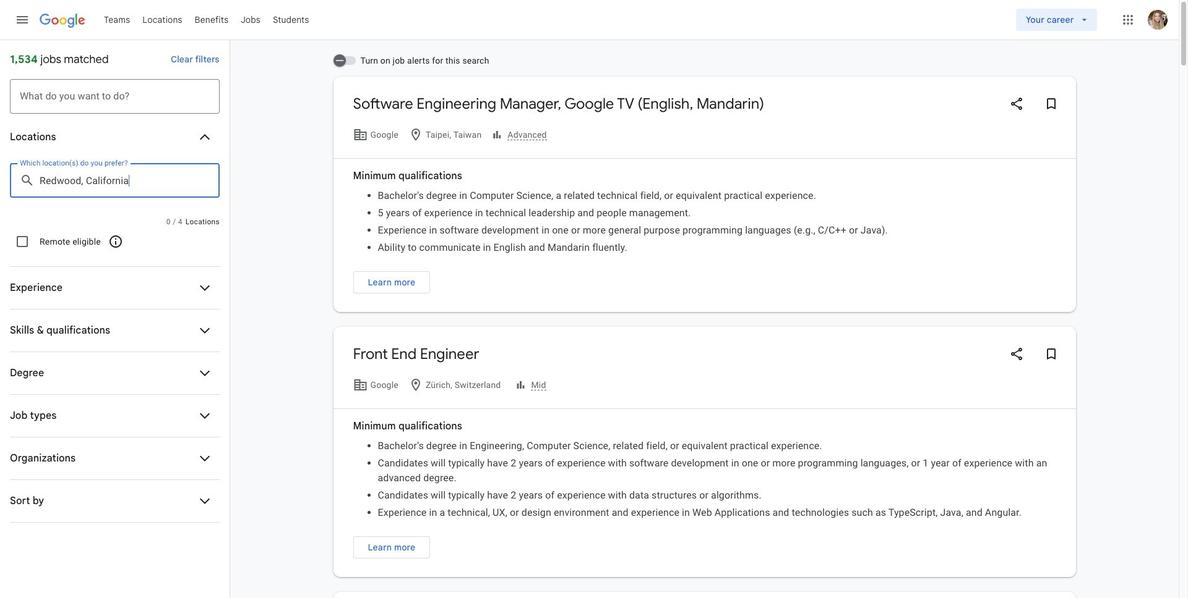 Task type: vqa. For each thing, say whether or not it's contained in the screenshot.
the job filters element
yes



Task type: describe. For each thing, give the bounding box(es) containing it.
Which location(s) do you prefer working out of? text field
[[40, 163, 210, 198]]

learn more about remote eligibility image
[[101, 227, 130, 257]]

main menu image
[[15, 12, 30, 27]]

advanced, learn more about experience filters. image
[[491, 120, 547, 150]]



Task type: locate. For each thing, give the bounding box(es) containing it.
Software engineering, Design, Sales, etc. text field
[[20, 79, 210, 114]]

mid, learn more about experience filters. image
[[510, 371, 551, 400]]

banner
[[0, 0, 1179, 41]]

job filters element
[[7, 116, 220, 523]]



